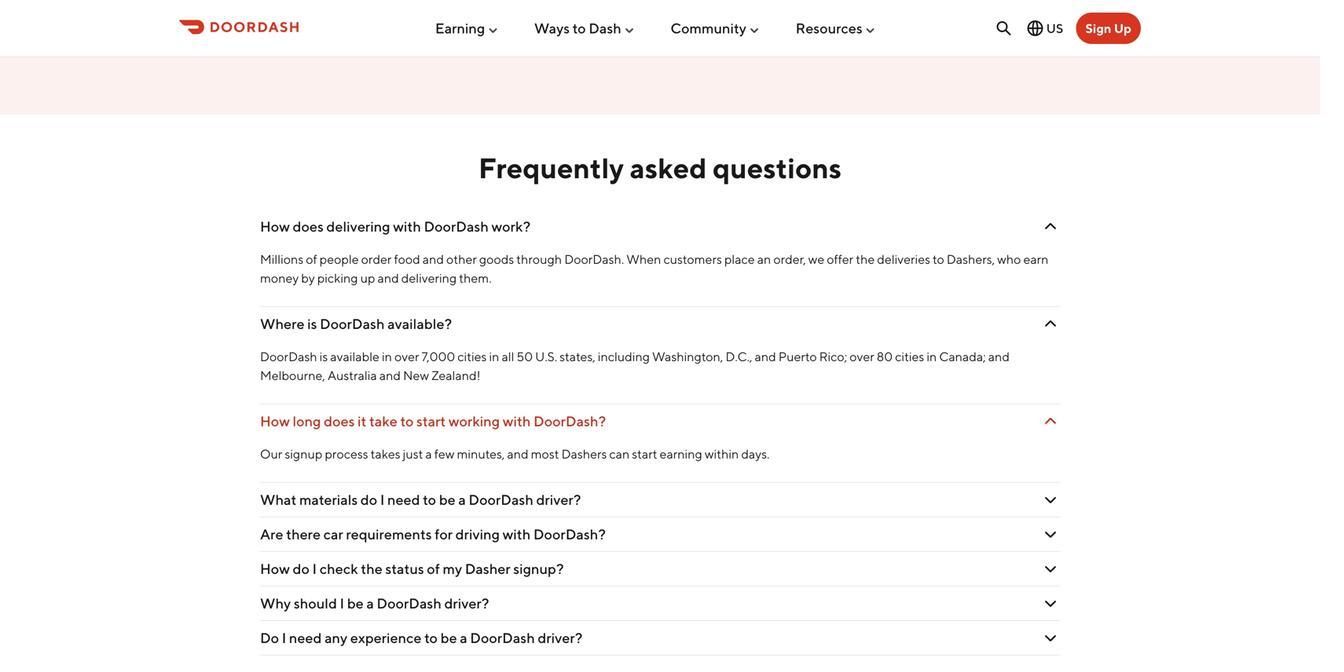 Task type: locate. For each thing, give the bounding box(es) containing it.
to up are there car requirements for driving with doordash?
[[423, 492, 436, 508]]

1 horizontal spatial start
[[632, 447, 657, 462]]

delivering
[[326, 218, 390, 235], [401, 271, 457, 286]]

is left available
[[320, 349, 328, 364]]

does
[[293, 218, 324, 235], [324, 413, 355, 430]]

over up the new
[[394, 349, 419, 364]]

start
[[417, 413, 446, 430], [632, 447, 657, 462]]

are
[[260, 526, 283, 543]]

2 vertical spatial driver?
[[538, 630, 583, 647]]

1 vertical spatial do
[[293, 561, 310, 578]]

available?
[[388, 316, 452, 332]]

australia
[[328, 368, 377, 383]]

over left 80
[[850, 349, 875, 364]]

be down check
[[347, 595, 364, 612]]

1 cities from the left
[[458, 349, 487, 364]]

driver? for what materials do i need to be a doordash driver?
[[536, 492, 581, 508]]

0 vertical spatial how
[[260, 218, 290, 235]]

0 horizontal spatial delivering
[[326, 218, 390, 235]]

community
[[671, 20, 747, 37]]

delivering up the order
[[326, 218, 390, 235]]

days.
[[741, 447, 770, 462]]

cities up zealand!
[[458, 349, 487, 364]]

1 horizontal spatial do
[[361, 492, 377, 508]]

of up by
[[306, 252, 317, 267]]

with
[[393, 218, 421, 235], [503, 413, 531, 430], [503, 526, 531, 543]]

1 how from the top
[[260, 218, 290, 235]]

1 vertical spatial is
[[320, 349, 328, 364]]

up
[[1114, 21, 1132, 36]]

experience
[[350, 630, 422, 647]]

why should i be a doordash driver?
[[260, 595, 489, 612]]

chevron down image
[[1041, 217, 1060, 236], [1041, 315, 1060, 334], [1041, 412, 1060, 431], [1041, 491, 1060, 510], [1041, 525, 1060, 544], [1041, 595, 1060, 613], [1041, 629, 1060, 648]]

to right "take"
[[400, 413, 414, 430]]

driver? down my
[[444, 595, 489, 612]]

deliveries
[[877, 252, 930, 267]]

d.c.,
[[726, 349, 753, 364]]

3 chevron down image from the top
[[1041, 412, 1060, 431]]

2 vertical spatial how
[[260, 561, 290, 578]]

i
[[380, 492, 385, 508], [312, 561, 317, 578], [340, 595, 344, 612], [282, 630, 286, 647]]

of inside millions of people order food and other goods through doordash. when customers place an order, we offer the deliveries to dashers, who earn money by picking up and delivering them.
[[306, 252, 317, 267]]

0 vertical spatial driver?
[[536, 492, 581, 508]]

them.
[[459, 271, 492, 286]]

the
[[856, 252, 875, 267], [361, 561, 383, 578]]

driver? down most in the bottom of the page
[[536, 492, 581, 508]]

can
[[609, 447, 630, 462]]

is for doordash
[[307, 316, 317, 332]]

0 horizontal spatial of
[[306, 252, 317, 267]]

0 horizontal spatial start
[[417, 413, 446, 430]]

50
[[517, 349, 533, 364]]

cities right 80
[[895, 349, 924, 364]]

2 vertical spatial be
[[441, 630, 457, 647]]

0 horizontal spatial does
[[293, 218, 324, 235]]

status
[[385, 561, 424, 578]]

7 chevron down image from the top
[[1041, 629, 1060, 648]]

puerto
[[779, 349, 817, 364]]

and left the new
[[379, 368, 401, 383]]

i up requirements
[[380, 492, 385, 508]]

resources link
[[796, 13, 877, 43]]

do up requirements
[[361, 492, 377, 508]]

doordash? up signup?
[[534, 526, 606, 543]]

and
[[423, 252, 444, 267], [378, 271, 399, 286], [755, 349, 776, 364], [988, 349, 1010, 364], [379, 368, 401, 383], [507, 447, 529, 462]]

with right driving
[[503, 526, 531, 543]]

does left it
[[324, 413, 355, 430]]

0 horizontal spatial cities
[[458, 349, 487, 364]]

how long does it take to start working with doordash?
[[260, 413, 606, 430]]

1 horizontal spatial of
[[427, 561, 440, 578]]

a down my
[[460, 630, 467, 647]]

requirements
[[346, 526, 432, 543]]

0 vertical spatial with
[[393, 218, 421, 235]]

through
[[517, 252, 562, 267]]

our signup process takes just a few minutes, and most dashers can start earning within days.
[[260, 447, 770, 462]]

1 vertical spatial driver?
[[444, 595, 489, 612]]

millions of people order food and other goods through doordash. when customers place an order, we offer the deliveries to dashers, who earn money by picking up and delivering them.
[[260, 252, 1049, 286]]

2 in from the left
[[489, 349, 499, 364]]

food
[[394, 252, 420, 267]]

minutes,
[[457, 447, 505, 462]]

i right should in the left bottom of the page
[[340, 595, 344, 612]]

doordash up available
[[320, 316, 385, 332]]

1 horizontal spatial cities
[[895, 349, 924, 364]]

people
[[320, 252, 359, 267]]

in left the all
[[489, 349, 499, 364]]

the right offer at the top right of page
[[856, 252, 875, 267]]

how up millions
[[260, 218, 290, 235]]

1 vertical spatial how
[[260, 413, 290, 430]]

to for how long does it take to start working with doordash?
[[400, 413, 414, 430]]

be
[[439, 492, 456, 508], [347, 595, 364, 612], [441, 630, 457, 647]]

be up for
[[439, 492, 456, 508]]

do
[[260, 630, 279, 647]]

globe line image
[[1026, 19, 1045, 38]]

need left any
[[289, 630, 322, 647]]

place
[[725, 252, 755, 267]]

0 vertical spatial of
[[306, 252, 317, 267]]

3 how from the top
[[260, 561, 290, 578]]

doordash? up dashers on the left
[[534, 413, 606, 430]]

we
[[808, 252, 825, 267]]

within
[[705, 447, 739, 462]]

need up requirements
[[387, 492, 420, 508]]

of left my
[[427, 561, 440, 578]]

the right check
[[361, 561, 383, 578]]

to left dash
[[573, 20, 586, 37]]

i right 'do'
[[282, 630, 286, 647]]

5 chevron down image from the top
[[1041, 525, 1060, 544]]

washington,
[[652, 349, 723, 364]]

is right where
[[307, 316, 317, 332]]

need
[[387, 492, 420, 508], [289, 630, 322, 647]]

how for how long does it take to start working with doordash?
[[260, 413, 290, 430]]

how up why
[[260, 561, 290, 578]]

how for how does delivering with doordash work?
[[260, 218, 290, 235]]

states,
[[560, 349, 596, 364]]

be right experience
[[441, 630, 457, 647]]

in left canada;
[[927, 349, 937, 364]]

to right experience
[[424, 630, 438, 647]]

to for do i need any experience to be a doordash driver?
[[424, 630, 438, 647]]

is
[[307, 316, 317, 332], [320, 349, 328, 364]]

0 horizontal spatial need
[[289, 630, 322, 647]]

delivering down food
[[401, 271, 457, 286]]

rico;
[[819, 349, 847, 364]]

1 horizontal spatial delivering
[[401, 271, 457, 286]]

1 chevron down image from the top
[[1041, 217, 1060, 236]]

0 vertical spatial be
[[439, 492, 456, 508]]

over
[[394, 349, 419, 364], [850, 349, 875, 364]]

start right can
[[632, 447, 657, 462]]

1 horizontal spatial does
[[324, 413, 355, 430]]

how do i check the status of my dasher signup?
[[260, 561, 564, 578]]

do down there
[[293, 561, 310, 578]]

1 horizontal spatial over
[[850, 349, 875, 364]]

working
[[449, 413, 500, 430]]

how for how do i check the status of my dasher signup?
[[260, 561, 290, 578]]

how left long
[[260, 413, 290, 430]]

is inside doordash is available in over 7,000 cities in all 50 u.s. states, including washington, d.c., and puerto rico; over 80 cities in canada; and melbourne, australia and new zealand!
[[320, 349, 328, 364]]

do i need any experience to be a doordash driver?
[[260, 630, 583, 647]]

2 chevron down image from the top
[[1041, 315, 1060, 334]]

0 horizontal spatial over
[[394, 349, 419, 364]]

earn
[[1024, 252, 1049, 267]]

frequently asked questions
[[479, 151, 842, 185]]

cities
[[458, 349, 487, 364], [895, 349, 924, 364]]

0 horizontal spatial the
[[361, 561, 383, 578]]

doordash up melbourne,
[[260, 349, 317, 364]]

questions
[[713, 151, 842, 185]]

0 horizontal spatial is
[[307, 316, 317, 332]]

1 horizontal spatial the
[[856, 252, 875, 267]]

be for experience
[[441, 630, 457, 647]]

dash
[[589, 20, 621, 37]]

1 horizontal spatial is
[[320, 349, 328, 364]]

in
[[382, 349, 392, 364], [489, 349, 499, 364], [927, 349, 937, 364]]

millions
[[260, 252, 304, 267]]

by
[[301, 271, 315, 286]]

canada;
[[939, 349, 986, 364]]

community link
[[671, 13, 761, 43]]

0 horizontal spatial in
[[382, 349, 392, 364]]

long
[[293, 413, 321, 430]]

0 vertical spatial is
[[307, 316, 317, 332]]

doordash down dasher
[[470, 630, 535, 647]]

2 vertical spatial with
[[503, 526, 531, 543]]

1 vertical spatial the
[[361, 561, 383, 578]]

1 vertical spatial be
[[347, 595, 364, 612]]

1 vertical spatial start
[[632, 447, 657, 462]]

0 horizontal spatial do
[[293, 561, 310, 578]]

all
[[502, 349, 514, 364]]

with up food
[[393, 218, 421, 235]]

0 vertical spatial the
[[856, 252, 875, 267]]

in right available
[[382, 349, 392, 364]]

chevron down image
[[1041, 560, 1060, 579]]

0 vertical spatial need
[[387, 492, 420, 508]]

available
[[330, 349, 380, 364]]

signup?
[[513, 561, 564, 578]]

chevron down image for what materials do i need to be a doordash driver?
[[1041, 491, 1060, 510]]

a right just
[[425, 447, 432, 462]]

with up our signup process takes just a few minutes, and most dashers can start earning within days.
[[503, 413, 531, 430]]

of
[[306, 252, 317, 267], [427, 561, 440, 578]]

4 chevron down image from the top
[[1041, 491, 1060, 510]]

and right canada;
[[988, 349, 1010, 364]]

chevron down image for how does delivering with doordash work?
[[1041, 217, 1060, 236]]

to left dashers,
[[933, 252, 944, 267]]

2 how from the top
[[260, 413, 290, 430]]

driver? down signup?
[[538, 630, 583, 647]]

1 vertical spatial delivering
[[401, 271, 457, 286]]

0 vertical spatial do
[[361, 492, 377, 508]]

1 vertical spatial of
[[427, 561, 440, 578]]

6 chevron down image from the top
[[1041, 595, 1060, 613]]

new
[[403, 368, 429, 383]]

start up few
[[417, 413, 446, 430]]

1 vertical spatial doordash?
[[534, 526, 606, 543]]

1 horizontal spatial in
[[489, 349, 499, 364]]

2 horizontal spatial in
[[927, 349, 937, 364]]

does up millions
[[293, 218, 324, 235]]

asked
[[630, 151, 707, 185]]



Task type: describe. For each thing, give the bounding box(es) containing it.
to inside millions of people order food and other goods through doordash. when customers place an order, we offer the deliveries to dashers, who earn money by picking up and delivering them.
[[933, 252, 944, 267]]

doordash up other
[[424, 218, 489, 235]]

doordash is available in over 7,000 cities in all 50 u.s. states, including washington, d.c., and puerto rico; over 80 cities in canada; and melbourne, australia and new zealand!
[[260, 349, 1010, 383]]

picking
[[317, 271, 358, 286]]

few
[[434, 447, 455, 462]]

signup
[[285, 447, 323, 462]]

and left most in the bottom of the page
[[507, 447, 529, 462]]

where
[[260, 316, 305, 332]]

order
[[361, 252, 392, 267]]

to for what materials do i need to be a doordash driver?
[[423, 492, 436, 508]]

materials
[[299, 492, 358, 508]]

my
[[443, 561, 462, 578]]

earning
[[435, 20, 485, 37]]

1 in from the left
[[382, 349, 392, 364]]

1 vertical spatial does
[[324, 413, 355, 430]]

goods
[[479, 252, 514, 267]]

and right food
[[423, 252, 444, 267]]

zealand!
[[432, 368, 481, 383]]

when
[[627, 252, 661, 267]]

melbourne,
[[260, 368, 325, 383]]

offer
[[827, 252, 854, 267]]

sign up button
[[1076, 13, 1141, 44]]

a up experience
[[367, 595, 374, 612]]

should
[[294, 595, 337, 612]]

sign up
[[1086, 21, 1132, 36]]

0 vertical spatial start
[[417, 413, 446, 430]]

most
[[531, 447, 559, 462]]

1 vertical spatial need
[[289, 630, 322, 647]]

doordash inside doordash is available in over 7,000 cities in all 50 u.s. states, including washington, d.c., and puerto rico; over 80 cities in canada; and melbourne, australia and new zealand!
[[260, 349, 317, 364]]

0 vertical spatial delivering
[[326, 218, 390, 235]]

and right the d.c.,
[[755, 349, 776, 364]]

what
[[260, 492, 297, 508]]

be for need
[[439, 492, 456, 508]]

car
[[324, 526, 343, 543]]

u.s.
[[535, 349, 557, 364]]

who
[[997, 252, 1021, 267]]

an
[[757, 252, 771, 267]]

where is doordash available?
[[260, 316, 452, 332]]

are there car requirements for driving with doordash?
[[260, 526, 606, 543]]

takes
[[371, 447, 401, 462]]

chevron down image for are there car requirements for driving with doordash?
[[1041, 525, 1060, 544]]

1 over from the left
[[394, 349, 419, 364]]

other
[[446, 252, 477, 267]]

0 vertical spatial doordash?
[[534, 413, 606, 430]]

what materials do i need to be a doordash driver?
[[260, 492, 581, 508]]

7,000
[[422, 349, 455, 364]]

1 horizontal spatial need
[[387, 492, 420, 508]]

0 vertical spatial does
[[293, 218, 324, 235]]

doordash up driving
[[469, 492, 534, 508]]

ways to dash
[[534, 20, 621, 37]]

chevron down image for do i need any experience to be a doordash driver?
[[1041, 629, 1060, 648]]

earning
[[660, 447, 702, 462]]

3 in from the left
[[927, 349, 937, 364]]

resources
[[796, 20, 863, 37]]

and right up
[[378, 271, 399, 286]]

earning link
[[435, 13, 499, 43]]

driver? for do i need any experience to be a doordash driver?
[[538, 630, 583, 647]]

doordash down how do i check the status of my dasher signup?
[[377, 595, 442, 612]]

how does delivering with doordash work?
[[260, 218, 531, 235]]

driving
[[456, 526, 500, 543]]

ways to dash link
[[534, 13, 636, 43]]

work?
[[492, 218, 531, 235]]

chevron down image for where is doordash available?
[[1041, 315, 1060, 334]]

customers
[[664, 252, 722, 267]]

money
[[260, 271, 299, 286]]

it
[[358, 413, 367, 430]]

including
[[598, 349, 650, 364]]

a up driving
[[458, 492, 466, 508]]

doordash.
[[564, 252, 624, 267]]

up
[[360, 271, 375, 286]]

2 cities from the left
[[895, 349, 924, 364]]

dashers,
[[947, 252, 995, 267]]

delivering inside millions of people order food and other goods through doordash. when customers place an order, we offer the deliveries to dashers, who earn money by picking up and delivering them.
[[401, 271, 457, 286]]

why
[[260, 595, 291, 612]]

chevron down image for why should i be a doordash driver?
[[1041, 595, 1060, 613]]

there
[[286, 526, 321, 543]]

frequently
[[479, 151, 624, 185]]

the inside millions of people order food and other goods through doordash. when customers place an order, we offer the deliveries to dashers, who earn money by picking up and delivering them.
[[856, 252, 875, 267]]

sign
[[1086, 21, 1112, 36]]

for
[[435, 526, 453, 543]]

chevron down image for how long does it take to start working with doordash?
[[1041, 412, 1060, 431]]

process
[[325, 447, 368, 462]]

i left check
[[312, 561, 317, 578]]

ways
[[534, 20, 570, 37]]

order,
[[774, 252, 806, 267]]

is for available
[[320, 349, 328, 364]]

1 vertical spatial with
[[503, 413, 531, 430]]

80
[[877, 349, 893, 364]]

check
[[320, 561, 358, 578]]

us
[[1047, 21, 1064, 36]]

just
[[403, 447, 423, 462]]

dashers
[[562, 447, 607, 462]]

to inside ways to dash link
[[573, 20, 586, 37]]

2 over from the left
[[850, 349, 875, 364]]



Task type: vqa. For each thing, say whether or not it's contained in the screenshot.
the Ways to Dash link at the left of page
yes



